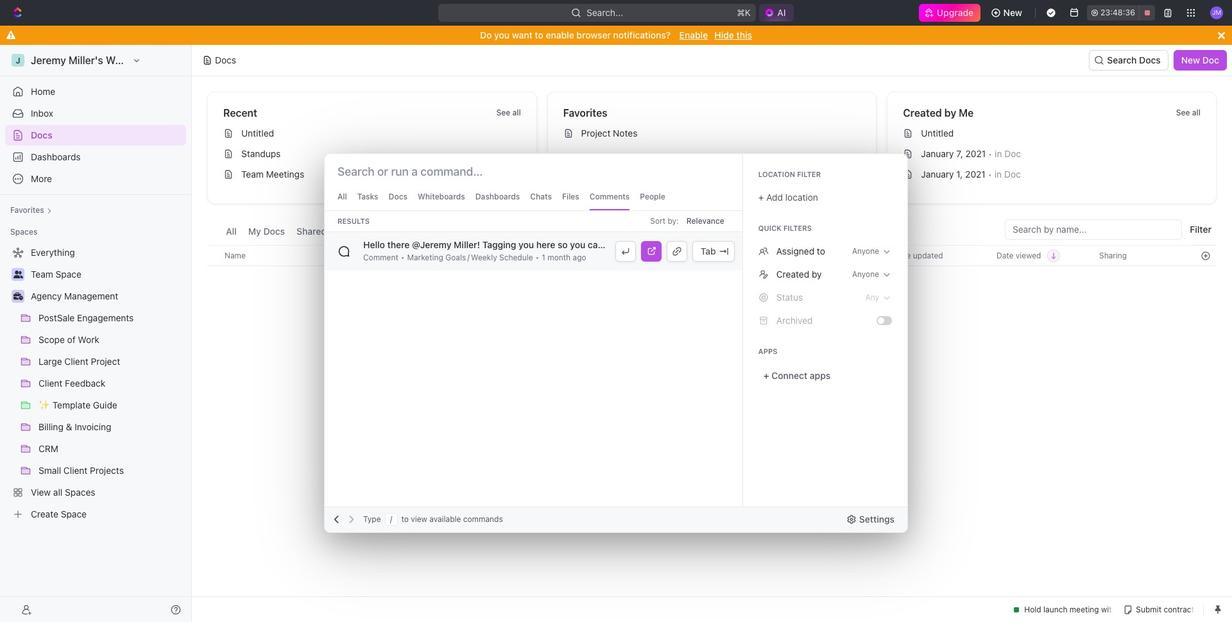 Task type: vqa. For each thing, say whether or not it's contained in the screenshot.
column header
yes



Task type: locate. For each thing, give the bounding box(es) containing it.
1 vertical spatial in
[[995, 169, 1002, 180]]

date for date viewed
[[997, 251, 1014, 260]]

apps
[[759, 347, 778, 356]]

0 horizontal spatial see all button
[[491, 105, 526, 121]]

2 date from the left
[[997, 251, 1014, 260]]

0 vertical spatial all
[[338, 192, 347, 202]]

by down assigned to
[[812, 269, 822, 280]]

1 untitled from the left
[[241, 128, 274, 139]]

2021 right 7, in the top right of the page
[[966, 148, 986, 159]]

assigned for assigned
[[438, 226, 478, 237]]

project notes link
[[558, 123, 871, 144]]

untitled link
[[218, 123, 531, 144], [898, 123, 1211, 144]]

2 all from the left
[[1193, 108, 1201, 117]]

column header inside no matching results found. table
[[207, 245, 221, 266]]

0 vertical spatial doc
[[1203, 55, 1220, 65]]

new
[[1004, 7, 1023, 18], [1182, 55, 1201, 65]]

viewed
[[1016, 251, 1042, 260]]

0 horizontal spatial see
[[496, 108, 510, 117]]

january left 1,
[[921, 169, 954, 180]]

my docs button
[[245, 220, 288, 245]]

location down how
[[617, 251, 648, 260]]

1 horizontal spatial date
[[997, 251, 1014, 260]]

0 horizontal spatial untitled link
[[218, 123, 531, 144]]

Search by name... text field
[[1013, 220, 1175, 239]]

1 horizontal spatial untitled
[[921, 128, 954, 139]]

location inside row
[[617, 251, 648, 260]]

archived down the status
[[777, 315, 813, 326]]

0 horizontal spatial favorites
[[10, 205, 44, 215]]

tab list containing all
[[223, 220, 530, 245]]

location up add
[[759, 170, 796, 178]]

0 vertical spatial created
[[903, 107, 942, 119]]

my docs
[[248, 226, 285, 237]]

1 vertical spatial archived
[[777, 315, 813, 326]]

2 see from the left
[[1177, 108, 1190, 117]]

0 horizontal spatial all
[[226, 226, 237, 237]]

@jeremy
[[412, 239, 452, 250]]

january left 7, in the top right of the page
[[921, 148, 954, 159]]

xqnvl image down tags
[[759, 270, 769, 280]]

1 january from the top
[[921, 148, 954, 159]]

1 vertical spatial january
[[921, 169, 954, 180]]

/
[[467, 253, 470, 263], [390, 515, 392, 524]]

1 untitled link from the left
[[218, 123, 531, 144]]

ago
[[573, 253, 586, 263]]

+ add location
[[759, 192, 818, 203]]

tab
[[701, 246, 716, 257]]

1 vertical spatial •
[[988, 169, 992, 179]]

all left tasks
[[338, 192, 347, 202]]

standups link
[[218, 144, 531, 164]]

new right search docs
[[1182, 55, 1201, 65]]

favorites
[[563, 107, 608, 119], [10, 205, 44, 215]]

1 vertical spatial assigned
[[777, 246, 815, 257]]

new inside button
[[1182, 55, 1201, 65]]

1 date from the left
[[894, 251, 911, 260]]

2 untitled link from the left
[[898, 123, 1211, 144]]

location for location filter
[[759, 170, 796, 178]]

docs down 'inbox'
[[31, 130, 52, 141]]

january for january 1, 2021
[[921, 169, 954, 180]]

location for location
[[617, 251, 648, 260]]

you up ago
[[570, 239, 586, 250]]

0 horizontal spatial dashboards
[[31, 152, 81, 162]]

0 vertical spatial favorites
[[563, 107, 608, 119]]

docs inside sidebar 'navigation'
[[31, 130, 52, 141]]

0 vertical spatial in
[[995, 148, 1002, 159]]

upgrade link
[[919, 4, 981, 22]]

settings
[[860, 514, 895, 525]]

sort by:
[[650, 216, 679, 226]]

untitled link for created by me
[[898, 123, 1211, 144]]

date inside button
[[894, 251, 911, 260]]

no matching results found. row
[[207, 316, 1217, 434]]

search...
[[587, 7, 624, 18]]

workspace
[[380, 226, 427, 237]]

project
[[581, 128, 611, 139]]

enable
[[680, 30, 708, 40]]

all left my
[[226, 226, 237, 237]]

0 vertical spatial location
[[759, 170, 796, 178]]

favorites up the 'spaces'
[[10, 205, 44, 215]]

0 vertical spatial 2021
[[966, 148, 986, 159]]

1 vertical spatial by
[[812, 269, 822, 280]]

2021 right 1,
[[966, 169, 986, 180]]

1 vertical spatial +
[[764, 370, 769, 381]]

2 vertical spatial doc
[[1005, 169, 1021, 180]]

0 vertical spatial +
[[759, 192, 764, 203]]

jkkwz image
[[759, 316, 769, 326]]

by for created by me
[[945, 107, 957, 119]]

tab list
[[223, 220, 530, 245]]

date updated
[[894, 251, 943, 260]]

/ right type
[[390, 515, 392, 524]]

1 see from the left
[[496, 108, 510, 117]]

see all for created by me
[[1177, 108, 1201, 117]]

1 vertical spatial 2021
[[966, 169, 986, 180]]

dashboards down docs link
[[31, 152, 81, 162]]

archived up the tagging at the left of the page
[[489, 226, 527, 237]]

0 vertical spatial archived
[[489, 226, 527, 237]]

/ right goals
[[467, 253, 470, 263]]

to up created by
[[817, 246, 825, 257]]

quick
[[759, 224, 782, 232]]

january 1, 2021 • in doc
[[921, 169, 1021, 180]]

• inside january 7, 2021 • in doc
[[989, 149, 993, 159]]

you'l…
[[993, 239, 1021, 250]]

new right upgrade
[[1004, 7, 1023, 18]]

assigned inside button
[[438, 226, 478, 237]]

untitled up the standups on the left top of the page
[[241, 128, 274, 139]]

1 vertical spatial /
[[390, 515, 392, 524]]

1 vertical spatial created
[[777, 269, 810, 280]]

all button
[[223, 220, 240, 245]]

0 horizontal spatial assigned
[[438, 226, 478, 237]]

1 anyone from the top
[[852, 247, 879, 256]]

untitled down created by me
[[921, 128, 954, 139]]

column header
[[207, 245, 221, 266]]

created by
[[777, 269, 822, 280]]

0 horizontal spatial see all
[[496, 108, 521, 117]]

weekly
[[471, 253, 497, 263]]

0 horizontal spatial /
[[390, 515, 392, 524]]

management
[[64, 291, 118, 302]]

7,
[[957, 148, 963, 159]]

xqnvl image right on on the top of page
[[759, 247, 769, 257]]

xqnvl image
[[759, 293, 769, 303]]

2 see all button from the left
[[1171, 105, 1206, 121]]

1 vertical spatial favorites
[[10, 205, 44, 215]]

1 see all button from the left
[[491, 105, 526, 121]]

2 anyone from the top
[[852, 270, 879, 279]]

sharing
[[1100, 251, 1127, 260]]

0 vertical spatial xqnvl image
[[759, 247, 769, 257]]

1 xqnvl image from the top
[[759, 247, 769, 257]]

0 vertical spatial anyone
[[852, 247, 879, 256]]

0 horizontal spatial untitled
[[241, 128, 274, 139]]

dashboards up archived button
[[476, 192, 520, 202]]

+ for + add location
[[759, 192, 764, 203]]

january
[[921, 148, 954, 159], [921, 169, 954, 180]]

notifications?
[[613, 30, 671, 40]]

0 horizontal spatial by
[[812, 269, 822, 280]]

date down 'you'l…'
[[997, 251, 1014, 260]]

status
[[777, 292, 803, 303]]

row
[[207, 245, 1217, 266]]

date down "@mentions" on the top right
[[894, 251, 911, 260]]

untitled link for recent
[[218, 123, 531, 144]]

1 vertical spatial new
[[1182, 55, 1201, 65]]

in
[[995, 148, 1002, 159], [995, 169, 1002, 180]]

favorites up 'project'
[[563, 107, 608, 119]]

by left me
[[945, 107, 957, 119]]

in down january 7, 2021 • in doc
[[995, 169, 1002, 180]]

agency management link
[[31, 286, 184, 307]]

1 vertical spatial xqnvl image
[[759, 270, 769, 280]]

2 2021 from the top
[[966, 169, 986, 180]]

2 see all from the left
[[1177, 108, 1201, 117]]

work,
[[967, 239, 990, 250]]

xqnvl image
[[759, 247, 769, 257], [759, 270, 769, 280]]

spaces
[[10, 227, 37, 237]]

see
[[496, 108, 510, 117], [1177, 108, 1190, 117]]

23:48:36 button
[[1087, 5, 1156, 21]]

docs
[[215, 55, 236, 65], [1140, 55, 1161, 65], [31, 130, 52, 141], [389, 192, 408, 202], [263, 226, 285, 237]]

1 2021 from the top
[[966, 148, 986, 159]]

0 vertical spatial new
[[1004, 7, 1023, 18]]

see
[[606, 239, 621, 250]]

0 vertical spatial assigned
[[438, 226, 478, 237]]

upgrade
[[937, 7, 974, 18]]

1 horizontal spatial all
[[338, 192, 347, 202]]

• for january 1, 2021
[[988, 169, 992, 179]]

you right the do
[[494, 30, 510, 40]]

tags
[[745, 251, 762, 260]]

0 vertical spatial january
[[921, 148, 954, 159]]

see all button for created by me
[[1171, 105, 1206, 121]]

all
[[338, 192, 347, 202], [226, 226, 237, 237]]

assigned down filters in the top right of the page
[[777, 246, 815, 257]]

location
[[759, 170, 796, 178], [617, 251, 648, 260]]

• for january 7, 2021
[[989, 149, 993, 159]]

1 vertical spatial anyone
[[852, 270, 879, 279]]

see for recent
[[496, 108, 510, 117]]

0 vertical spatial /
[[467, 253, 470, 263]]

untitled for recent
[[241, 128, 274, 139]]

1 horizontal spatial location
[[759, 170, 796, 178]]

1 horizontal spatial assigned
[[777, 246, 815, 257]]

1 horizontal spatial new
[[1182, 55, 1201, 65]]

settings button
[[842, 510, 903, 530]]

recent
[[223, 107, 257, 119]]

0 horizontal spatial date
[[894, 251, 911, 260]]

created up the status
[[777, 269, 810, 280]]

docs link
[[5, 125, 186, 146]]

created left me
[[903, 107, 942, 119]]

comment
[[363, 253, 399, 263]]

hello there @jeremy miller! tagging you here so you can see how easy it is to collaborate on clickup. whenever anyone @mentions you about work, you'l…
[[363, 239, 1021, 250]]

1 all from the left
[[513, 108, 521, 117]]

untitled for created by me
[[921, 128, 954, 139]]

collaborate
[[693, 239, 741, 250]]

new inside button
[[1004, 7, 1023, 18]]

see all button for recent
[[491, 105, 526, 121]]

0 horizontal spatial created
[[777, 269, 810, 280]]

1 vertical spatial doc
[[1005, 148, 1021, 159]]

0 horizontal spatial location
[[617, 251, 648, 260]]

1 horizontal spatial created
[[903, 107, 942, 119]]

0 vertical spatial dashboards
[[31, 152, 81, 162]]

shared button
[[293, 220, 330, 245]]

0 vertical spatial •
[[989, 149, 993, 159]]

1 horizontal spatial see
[[1177, 108, 1190, 117]]

• up january 1, 2021 • in doc
[[989, 149, 993, 159]]

0 horizontal spatial archived
[[489, 226, 527, 237]]

date inside button
[[997, 251, 1014, 260]]

1 horizontal spatial by
[[945, 107, 957, 119]]

doc for january 1, 2021
[[1005, 169, 1021, 180]]

add
[[767, 192, 783, 203]]

2 untitled from the left
[[921, 128, 954, 139]]

1 horizontal spatial untitled link
[[898, 123, 1211, 144]]

+ for + connect apps
[[764, 370, 769, 381]]

there
[[387, 239, 410, 250]]

clickup.
[[756, 239, 792, 250]]

1 horizontal spatial see all
[[1177, 108, 1201, 117]]

in for january 1, 2021
[[995, 169, 1002, 180]]

apps
[[810, 370, 831, 381]]

0 horizontal spatial new
[[1004, 7, 1023, 18]]

in for january 7, 2021
[[995, 148, 1002, 159]]

schedule
[[499, 253, 533, 263]]

in up january 1, 2021 • in doc
[[995, 148, 1002, 159]]

• inside january 1, 2021 • in doc
[[988, 169, 992, 179]]

dashboards inside 'link'
[[31, 152, 81, 162]]

2 xqnvl image from the top
[[759, 270, 769, 280]]

1 horizontal spatial all
[[1193, 108, 1201, 117]]

+ left connect
[[764, 370, 769, 381]]

1 see all from the left
[[496, 108, 521, 117]]

1 vertical spatial all
[[226, 226, 237, 237]]

0 horizontal spatial all
[[513, 108, 521, 117]]

matching
[[659, 402, 708, 415]]

1 horizontal spatial dashboards
[[476, 192, 520, 202]]

sort
[[650, 216, 666, 226]]

untitled
[[241, 128, 274, 139], [921, 128, 954, 139]]

1 horizontal spatial see all button
[[1171, 105, 1206, 121]]

team
[[241, 169, 264, 180]]

docs right my
[[263, 226, 285, 237]]

1 vertical spatial location
[[617, 251, 648, 260]]

1 vertical spatial dashboards
[[476, 192, 520, 202]]

row containing name
[[207, 245, 1217, 266]]

2 january from the top
[[921, 169, 954, 180]]

+ left add
[[759, 192, 764, 203]]

assigned up miller!
[[438, 226, 478, 237]]

2021 for january 1, 2021
[[966, 169, 986, 180]]

new for new
[[1004, 7, 1023, 18]]

inbox link
[[5, 103, 186, 124]]

0 vertical spatial by
[[945, 107, 957, 119]]

docs right the search
[[1140, 55, 1161, 65]]

goals
[[446, 253, 466, 263]]

archived
[[489, 226, 527, 237], [777, 315, 813, 326]]

• down january 7, 2021 • in doc
[[988, 169, 992, 179]]

•
[[989, 149, 993, 159], [988, 169, 992, 179]]

this
[[737, 30, 752, 40]]

filters
[[784, 224, 812, 232]]



Task type: describe. For each thing, give the bounding box(es) containing it.
shared
[[297, 226, 327, 237]]

anyone for assigned to
[[852, 247, 879, 256]]

tagging
[[483, 239, 516, 250]]

1
[[542, 253, 546, 263]]

by for created by
[[812, 269, 822, 280]]

team meetings link
[[218, 164, 531, 185]]

all for recent
[[513, 108, 521, 117]]

quick filters
[[759, 224, 812, 232]]

do you want to enable browser notifications? enable hide this
[[480, 30, 752, 40]]

created for created by me
[[903, 107, 942, 119]]

to right is
[[682, 239, 691, 250]]

assigned to
[[777, 246, 825, 257]]

connect
[[772, 370, 808, 381]]

home
[[31, 86, 55, 97]]

want
[[512, 30, 533, 40]]

favorites button
[[5, 203, 57, 218]]

archived button
[[486, 220, 530, 245]]

home link
[[5, 82, 186, 102]]

date updated button
[[887, 246, 951, 266]]

doc for january 7, 2021
[[1005, 148, 1021, 159]]

tasks
[[357, 192, 378, 202]]

it
[[665, 239, 671, 250]]

location filter
[[759, 170, 821, 178]]

docs right tasks
[[389, 192, 408, 202]]

available
[[430, 515, 461, 524]]

updated
[[913, 251, 943, 260]]

type
[[363, 515, 381, 524]]

1 horizontal spatial /
[[467, 253, 470, 263]]

easy
[[643, 239, 663, 250]]

january for january 7, 2021
[[921, 148, 954, 159]]

doc inside button
[[1203, 55, 1220, 65]]

browser
[[577, 30, 611, 40]]

date viewed button
[[989, 246, 1061, 266]]

notes
[[613, 128, 638, 139]]

on
[[743, 239, 754, 250]]

sidebar navigation
[[0, 45, 192, 623]]

january 7, 2021 • in doc
[[921, 148, 1021, 159]]

1 horizontal spatial favorites
[[563, 107, 608, 119]]

here
[[536, 239, 555, 250]]

you up updated
[[922, 239, 938, 250]]

no
[[641, 402, 656, 415]]

so
[[558, 239, 568, 250]]

filter
[[797, 170, 821, 178]]

anyone
[[839, 239, 870, 250]]

assigned for assigned to
[[777, 246, 815, 257]]

@mentions
[[872, 239, 920, 250]]

miller!
[[454, 239, 480, 250]]

you up schedule
[[519, 239, 534, 250]]

date viewed
[[997, 251, 1042, 260]]

relevance
[[687, 216, 725, 226]]

all inside button
[[226, 226, 237, 237]]

new for new doc
[[1182, 55, 1201, 65]]

+ connect apps
[[764, 370, 831, 381]]

do
[[480, 30, 492, 40]]

meetings
[[266, 169, 304, 180]]

files
[[562, 192, 580, 202]]

Search or run a command… text field
[[338, 164, 496, 180]]

xqnvl image for created by
[[759, 270, 769, 280]]

xqnvl image for assigned to
[[759, 247, 769, 257]]

whiteboards
[[418, 192, 465, 202]]

new button
[[986, 3, 1030, 23]]

month
[[548, 253, 571, 263]]

results
[[338, 217, 370, 225]]

1,
[[957, 169, 963, 180]]

1 month ago
[[542, 253, 586, 263]]

1 horizontal spatial archived
[[777, 315, 813, 326]]

date for date updated
[[894, 251, 911, 260]]

to left view
[[402, 515, 409, 524]]

23:48:36
[[1101, 8, 1136, 17]]

2021 for january 7, 2021
[[966, 148, 986, 159]]

new doc
[[1182, 55, 1220, 65]]

project notes
[[581, 128, 638, 139]]

search docs
[[1108, 55, 1161, 65]]

people
[[640, 192, 666, 202]]

is
[[673, 239, 680, 250]]

enable
[[546, 30, 574, 40]]

no matching results found. table
[[207, 245, 1217, 434]]

me
[[959, 107, 974, 119]]

see for created by me
[[1177, 108, 1190, 117]]

search docs button
[[1090, 50, 1169, 71]]

favorites inside "button"
[[10, 205, 44, 215]]

business time image
[[13, 293, 23, 300]]

whenever
[[794, 239, 837, 250]]

see all for recent
[[496, 108, 521, 117]]

about
[[940, 239, 965, 250]]

agency management
[[31, 291, 118, 302]]

found.
[[750, 402, 784, 415]]

docs up recent
[[215, 55, 236, 65]]

assigned button
[[435, 220, 481, 245]]

search
[[1108, 55, 1137, 65]]

created by me
[[903, 107, 974, 119]]

private
[[338, 226, 368, 237]]

location
[[786, 192, 818, 203]]

⌘k
[[737, 7, 751, 18]]

comments
[[590, 192, 630, 202]]

chats
[[530, 192, 552, 202]]

docs inside button
[[263, 226, 285, 237]]

to right want
[[535, 30, 544, 40]]

anyone for created by
[[852, 270, 879, 279]]

docs inside button
[[1140, 55, 1161, 65]]

archived inside button
[[489, 226, 527, 237]]

marketing goals / weekly schedule
[[407, 253, 533, 263]]

all for created by me
[[1193, 108, 1201, 117]]

created for created by
[[777, 269, 810, 280]]

no data image
[[674, 316, 751, 401]]



